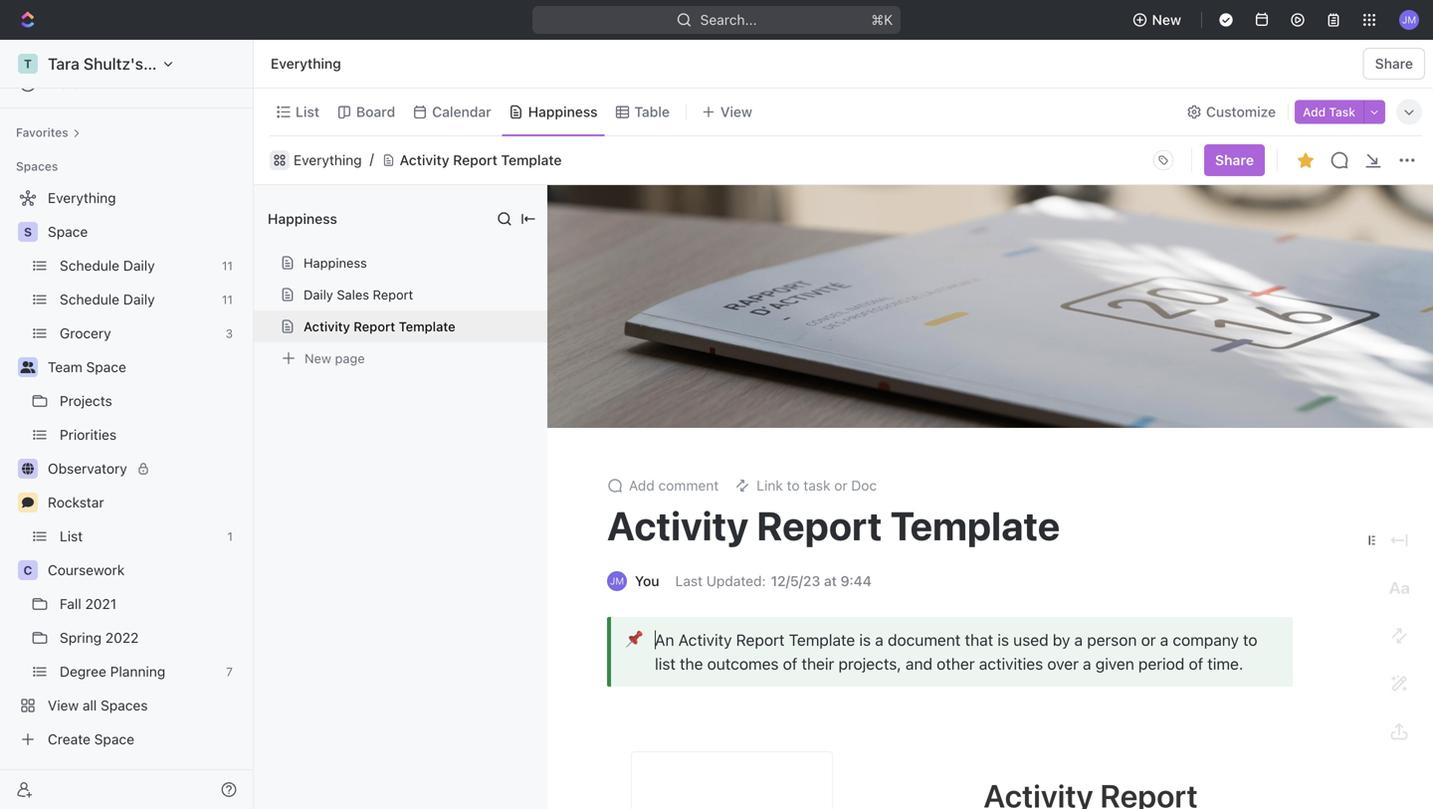 Task type: describe. For each thing, give the bounding box(es) containing it.
daily sales report
[[304, 287, 413, 302]]

reposition button
[[1139, 388, 1233, 420]]

board link
[[352, 98, 395, 126]]

planning
[[110, 663, 165, 680]]

observatory
[[48, 460, 127, 477]]

spring 2022
[[60, 630, 139, 646]]

workspace
[[147, 54, 230, 73]]

happiness link
[[524, 98, 598, 126]]

9:44
[[841, 573, 872, 589]]

customize button
[[1180, 98, 1282, 126]]

activity down calendar link
[[400, 152, 449, 168]]

2 schedule daily link from the top
[[60, 284, 214, 316]]

report right sales
[[373, 287, 413, 302]]

space link
[[48, 216, 241, 248]]

12/5/23
[[771, 573, 820, 589]]

link
[[757, 477, 783, 494]]

task
[[804, 477, 831, 494]]

create
[[48, 731, 91, 748]]

outcomes
[[707, 654, 779, 673]]

2022
[[105, 630, 139, 646]]

priorities link
[[60, 419, 241, 451]]

new button
[[1124, 4, 1193, 36]]

the
[[680, 654, 703, 673]]

fall
[[60, 596, 81, 612]]

reposition
[[1151, 396, 1220, 412]]

happiness inside happiness link
[[528, 104, 598, 120]]

schedule daily for first schedule daily link from the bottom of the sidebar navigation at left
[[60, 291, 155, 308]]

favorites button
[[8, 120, 88, 144]]

cover
[[1299, 396, 1336, 412]]

add comment
[[629, 477, 719, 494]]

to inside "dropdown button"
[[787, 477, 800, 494]]

activity down add comment
[[607, 502, 749, 549]]

report inside an activity report template is a document that is used by a person or a company to list the outcomes of their projects, and other activities over a given period of time.
[[736, 630, 785, 649]]

coursework, , element
[[18, 560, 38, 580]]

⌘k
[[871, 11, 893, 28]]

doc
[[851, 477, 877, 494]]

link to task or doc button
[[727, 472, 885, 500]]

task
[[1329, 105, 1356, 119]]

daily for 1st schedule daily link from the top of the sidebar navigation at left
[[123, 257, 155, 274]]

2021
[[85, 596, 117, 612]]

more button
[[8, 68, 245, 100]]

used
[[1014, 630, 1049, 649]]

spring
[[60, 630, 102, 646]]

and
[[906, 654, 933, 673]]

a right over
[[1083, 654, 1092, 673]]

schedule for first schedule daily link from the bottom of the sidebar navigation at left
[[60, 291, 120, 308]]

last
[[675, 573, 703, 589]]

favorites
[[16, 125, 68, 139]]

view button
[[695, 89, 760, 135]]

1 horizontal spatial dropdown menu image
[[1368, 531, 1386, 549]]

everything inside tree
[[48, 190, 116, 206]]

coursework link
[[48, 554, 241, 586]]

last updated: 12/5/23 at 9:44
[[675, 573, 872, 589]]

new for new
[[1152, 11, 1182, 28]]

comment image
[[22, 497, 34, 509]]

change
[[1245, 396, 1296, 412]]

schedule daily for 1st schedule daily link from the top of the sidebar navigation at left
[[60, 257, 155, 274]]

s
[[24, 225, 32, 239]]

coursework
[[48, 562, 125, 578]]

2 vertical spatial everything link
[[8, 182, 241, 214]]

📌
[[625, 629, 643, 650]]

template inside an activity report template is a document that is used by a person or a company to list the outcomes of their projects, and other activities over a given period of time.
[[789, 630, 855, 649]]

team
[[48, 359, 82, 375]]

0 horizontal spatial share
[[1215, 152, 1254, 168]]

2 vertical spatial happiness
[[304, 255, 367, 270]]

1
[[227, 530, 233, 543]]

degree planning link
[[60, 656, 218, 688]]

team space
[[48, 359, 126, 375]]

change cover button
[[1233, 388, 1348, 420]]

11 for 1st schedule daily link from the top of the sidebar navigation at left
[[222, 259, 233, 273]]

a up period
[[1160, 630, 1169, 649]]

space for team
[[86, 359, 126, 375]]

1 schedule daily link from the top
[[60, 250, 214, 282]]

new for new page
[[305, 351, 331, 366]]

report down task
[[757, 502, 882, 549]]

an
[[655, 630, 674, 649]]

projects,
[[839, 654, 902, 673]]

company
[[1173, 630, 1239, 649]]

fall 2021 link
[[60, 588, 241, 620]]

0 vertical spatial everything
[[271, 55, 341, 72]]

1 is from the left
[[859, 630, 871, 649]]

change cover button
[[1233, 388, 1348, 420]]

2 is from the left
[[998, 630, 1009, 649]]

customize
[[1206, 104, 1276, 120]]

page
[[335, 351, 365, 366]]

jm inside dropdown button
[[1402, 14, 1417, 25]]

view for view all spaces
[[48, 697, 79, 714]]

projects link
[[60, 385, 241, 417]]

1 vertical spatial everything
[[294, 152, 362, 168]]

2 vertical spatial activity report template
[[607, 502, 1060, 549]]

1 of from the left
[[783, 654, 798, 673]]

tara
[[48, 54, 80, 73]]

user group image
[[20, 361, 35, 373]]

spring 2022 link
[[60, 622, 241, 654]]

calendar link
[[428, 98, 491, 126]]

by
[[1053, 630, 1070, 649]]

degree
[[60, 663, 106, 680]]

7
[[226, 665, 233, 679]]



Task type: locate. For each thing, give the bounding box(es) containing it.
or inside "dropdown button"
[[834, 477, 848, 494]]

1 horizontal spatial new
[[1152, 11, 1182, 28]]

add task button
[[1295, 100, 1364, 124]]

degree planning
[[60, 663, 165, 680]]

dropdown menu image
[[1148, 144, 1179, 176], [1368, 531, 1386, 549]]

0 vertical spatial jm
[[1402, 14, 1417, 25]]

or inside an activity report template is a document that is used by a person or a company to list the outcomes of their projects, and other activities over a given period of time.
[[1141, 630, 1156, 649]]

1 vertical spatial everything link
[[294, 152, 362, 169]]

0 vertical spatial happiness
[[528, 104, 598, 120]]

list link inside tree
[[60, 521, 219, 552]]

add for add comment
[[629, 477, 655, 494]]

list link left board 'link'
[[292, 98, 320, 126]]

grocery link
[[60, 318, 217, 349]]

0 horizontal spatial to
[[787, 477, 800, 494]]

1 vertical spatial schedule daily
[[60, 291, 155, 308]]

activities
[[979, 654, 1043, 673]]

0 horizontal spatial list link
[[60, 521, 219, 552]]

1 vertical spatial schedule
[[60, 291, 120, 308]]

create space link
[[8, 724, 241, 756]]

1 vertical spatial jm
[[610, 575, 624, 587]]

schedule daily link
[[60, 250, 214, 282], [60, 284, 214, 316]]

view right 'table'
[[721, 104, 753, 120]]

at
[[824, 573, 837, 589]]

1 vertical spatial new
[[305, 351, 331, 366]]

tree inside sidebar navigation
[[8, 182, 245, 756]]

1 vertical spatial view
[[48, 697, 79, 714]]

0 horizontal spatial view
[[48, 697, 79, 714]]

0 horizontal spatial spaces
[[16, 159, 58, 173]]

2 vertical spatial space
[[94, 731, 134, 748]]

0 vertical spatial list link
[[292, 98, 320, 126]]

1 horizontal spatial to
[[1243, 630, 1258, 649]]

view inside sidebar navigation
[[48, 697, 79, 714]]

1 horizontal spatial add
[[1303, 105, 1326, 119]]

1 11 from the top
[[222, 259, 233, 273]]

tree
[[8, 182, 245, 756]]

0 vertical spatial schedule daily
[[60, 257, 155, 274]]

c
[[23, 563, 32, 577]]

2 vertical spatial everything
[[48, 190, 116, 206]]

0 vertical spatial view
[[721, 104, 753, 120]]

space for create
[[94, 731, 134, 748]]

0 horizontal spatial of
[[783, 654, 798, 673]]

that
[[965, 630, 994, 649]]

sales
[[337, 287, 369, 302]]

2 of from the left
[[1189, 654, 1204, 673]]

2 schedule daily from the top
[[60, 291, 155, 308]]

grocery
[[60, 325, 111, 341]]

or left the doc
[[834, 477, 848, 494]]

projects
[[60, 393, 112, 409]]

list inside sidebar navigation
[[60, 528, 83, 544]]

spaces
[[16, 159, 58, 173], [101, 697, 148, 714]]

you
[[635, 573, 660, 589]]

space down view all spaces link on the bottom of page
[[94, 731, 134, 748]]

template
[[501, 152, 562, 168], [399, 319, 456, 334], [891, 502, 1060, 549], [789, 630, 855, 649]]

0 vertical spatial 11
[[222, 259, 233, 273]]

0 vertical spatial new
[[1152, 11, 1182, 28]]

shultz's
[[84, 54, 143, 73]]

schedule
[[60, 257, 120, 274], [60, 291, 120, 308]]

globe image
[[22, 463, 34, 475]]

to up time.
[[1243, 630, 1258, 649]]

team space link
[[48, 351, 241, 383]]

1 vertical spatial schedule daily link
[[60, 284, 214, 316]]

person
[[1087, 630, 1137, 649]]

report down daily sales report
[[354, 319, 395, 334]]

fall 2021
[[60, 596, 117, 612]]

list left board 'link'
[[296, 104, 320, 120]]

list
[[655, 654, 676, 673]]

daily for first schedule daily link from the bottom of the sidebar navigation at left
[[123, 291, 155, 308]]

2 schedule from the top
[[60, 291, 120, 308]]

report down calendar
[[453, 152, 498, 168]]

add left comment
[[629, 477, 655, 494]]

calendar
[[432, 104, 491, 120]]

of left the their
[[783, 654, 798, 673]]

0 horizontal spatial new
[[305, 351, 331, 366]]

add inside button
[[1303, 105, 1326, 119]]

daily down space link
[[123, 257, 155, 274]]

activity report template down daily sales report
[[304, 319, 456, 334]]

is up the projects,
[[859, 630, 871, 649]]

space up projects
[[86, 359, 126, 375]]

activity report template
[[400, 152, 562, 168], [304, 319, 456, 334], [607, 502, 1060, 549]]

0 vertical spatial list
[[296, 104, 320, 120]]

jm up share "button"
[[1402, 14, 1417, 25]]

tara shultz's workspace, , element
[[18, 54, 38, 74]]

updated:
[[707, 573, 766, 589]]

0 vertical spatial space
[[48, 223, 88, 240]]

sidebar navigation
[[0, 40, 258, 809]]

view left all
[[48, 697, 79, 714]]

1 vertical spatial list
[[60, 528, 83, 544]]

to right link
[[787, 477, 800, 494]]

all
[[83, 697, 97, 714]]

spaces down favorites
[[16, 159, 58, 173]]

list link
[[292, 98, 320, 126], [60, 521, 219, 552]]

create space
[[48, 731, 134, 748]]

jm left you
[[610, 575, 624, 587]]

add task
[[1303, 105, 1356, 119]]

table
[[635, 104, 670, 120]]

view for view
[[721, 104, 753, 120]]

1 vertical spatial share
[[1215, 152, 1254, 168]]

1 schedule from the top
[[60, 257, 120, 274]]

schedule daily link up grocery link
[[60, 284, 214, 316]]

0 vertical spatial spaces
[[16, 159, 58, 173]]

change cover
[[1245, 396, 1336, 412]]

comment
[[659, 477, 719, 494]]

to inside an activity report template is a document that is used by a person or a company to list the outcomes of their projects, and other activities over a given period of time.
[[1243, 630, 1258, 649]]

spaces inside tree
[[101, 697, 148, 714]]

search...
[[700, 11, 757, 28]]

activity up the
[[679, 630, 732, 649]]

3
[[225, 326, 233, 340]]

1 vertical spatial to
[[1243, 630, 1258, 649]]

share down "customize" button
[[1215, 152, 1254, 168]]

0 horizontal spatial is
[[859, 630, 871, 649]]

everything
[[271, 55, 341, 72], [294, 152, 362, 168], [48, 190, 116, 206]]

jm
[[1402, 14, 1417, 25], [610, 575, 624, 587]]

other
[[937, 654, 975, 673]]

1 vertical spatial dropdown menu image
[[1368, 531, 1386, 549]]

1 vertical spatial space
[[86, 359, 126, 375]]

view all spaces link
[[8, 690, 241, 722]]

a
[[875, 630, 884, 649], [1075, 630, 1083, 649], [1160, 630, 1169, 649], [1083, 654, 1092, 673]]

new
[[1152, 11, 1182, 28], [305, 351, 331, 366]]

schedule down space link
[[60, 257, 120, 274]]

a right "by" at bottom right
[[1075, 630, 1083, 649]]

schedule up grocery
[[60, 291, 120, 308]]

0 horizontal spatial add
[[629, 477, 655, 494]]

is right that
[[998, 630, 1009, 649]]

11
[[222, 259, 233, 273], [222, 293, 233, 307]]

or
[[834, 477, 848, 494], [1141, 630, 1156, 649]]

schedule daily link down space link
[[60, 250, 214, 282]]

1 vertical spatial spaces
[[101, 697, 148, 714]]

0 horizontal spatial jm
[[610, 575, 624, 587]]

1 schedule daily from the top
[[60, 257, 155, 274]]

add for add task
[[1303, 105, 1326, 119]]

rockstar link
[[48, 487, 241, 519]]

1 horizontal spatial list link
[[292, 98, 320, 126]]

0 vertical spatial schedule daily link
[[60, 250, 214, 282]]

0 vertical spatial dropdown menu image
[[1148, 144, 1179, 176]]

time.
[[1208, 654, 1244, 673]]

1 vertical spatial list link
[[60, 521, 219, 552]]

activity report template down task
[[607, 502, 1060, 549]]

jm button
[[1394, 4, 1425, 36]]

0 horizontal spatial dropdown menu image
[[1148, 144, 1179, 176]]

1 vertical spatial 11
[[222, 293, 233, 307]]

share button
[[1363, 48, 1425, 80]]

view button
[[695, 98, 760, 126]]

activity report template down calendar
[[400, 152, 562, 168]]

daily up grocery link
[[123, 291, 155, 308]]

list down rockstar
[[60, 528, 83, 544]]

space, , element
[[18, 222, 38, 242]]

spaces up create space link
[[101, 697, 148, 714]]

11 for first schedule daily link from the bottom of the sidebar navigation at left
[[222, 293, 233, 307]]

add left task
[[1303, 105, 1326, 119]]

0 vertical spatial to
[[787, 477, 800, 494]]

space
[[48, 223, 88, 240], [86, 359, 126, 375], [94, 731, 134, 748]]

of
[[783, 654, 798, 673], [1189, 654, 1204, 673]]

new inside button
[[1152, 11, 1182, 28]]

given
[[1096, 654, 1135, 673]]

0 vertical spatial activity report template
[[400, 152, 562, 168]]

or up period
[[1141, 630, 1156, 649]]

0 vertical spatial add
[[1303, 105, 1326, 119]]

observatory link
[[48, 453, 241, 485]]

1 vertical spatial activity report template
[[304, 319, 456, 334]]

1 horizontal spatial view
[[721, 104, 753, 120]]

schedule for 1st schedule daily link from the top of the sidebar navigation at left
[[60, 257, 120, 274]]

table link
[[631, 98, 670, 126]]

space right the space, , 'element'
[[48, 223, 88, 240]]

0 vertical spatial or
[[834, 477, 848, 494]]

1 horizontal spatial list
[[296, 104, 320, 120]]

their
[[802, 654, 834, 673]]

0 vertical spatial everything link
[[266, 52, 346, 76]]

0 horizontal spatial or
[[834, 477, 848, 494]]

1 vertical spatial add
[[629, 477, 655, 494]]

1 horizontal spatial share
[[1375, 55, 1413, 72]]

daily left sales
[[304, 287, 333, 302]]

1 horizontal spatial or
[[1141, 630, 1156, 649]]

is
[[859, 630, 871, 649], [998, 630, 1009, 649]]

link to task or doc
[[757, 477, 877, 494]]

0 horizontal spatial list
[[60, 528, 83, 544]]

priorities
[[60, 427, 117, 443]]

more
[[48, 75, 81, 92]]

0 vertical spatial schedule
[[60, 257, 120, 274]]

a up the projects,
[[875, 630, 884, 649]]

rockstar
[[48, 494, 104, 511]]

schedule daily up grocery
[[60, 291, 155, 308]]

new page
[[305, 351, 365, 366]]

1 horizontal spatial jm
[[1402, 14, 1417, 25]]

1 vertical spatial or
[[1141, 630, 1156, 649]]

share inside "button"
[[1375, 55, 1413, 72]]

of down company
[[1189, 654, 1204, 673]]

1 horizontal spatial spaces
[[101, 697, 148, 714]]

2 11 from the top
[[222, 293, 233, 307]]

1 horizontal spatial of
[[1189, 654, 1204, 673]]

share down jm dropdown button
[[1375, 55, 1413, 72]]

board
[[356, 104, 395, 120]]

list link down rockstar link
[[60, 521, 219, 552]]

over
[[1048, 654, 1079, 673]]

document
[[888, 630, 961, 649]]

activity up the new page
[[304, 319, 350, 334]]

view inside button
[[721, 104, 753, 120]]

schedule daily down space link
[[60, 257, 155, 274]]

1 vertical spatial happiness
[[268, 211, 337, 227]]

view all spaces
[[48, 697, 148, 714]]

1 horizontal spatial is
[[998, 630, 1009, 649]]

period
[[1139, 654, 1185, 673]]

activity inside an activity report template is a document that is used by a person or a company to list the outcomes of their projects, and other activities over a given period of time.
[[679, 630, 732, 649]]

report
[[453, 152, 498, 168], [373, 287, 413, 302], [354, 319, 395, 334], [757, 502, 882, 549], [736, 630, 785, 649]]

tree containing everything
[[8, 182, 245, 756]]

0 vertical spatial share
[[1375, 55, 1413, 72]]

report up outcomes
[[736, 630, 785, 649]]



Task type: vqa. For each thing, say whether or not it's contained in the screenshot.
the leftmost FOR
no



